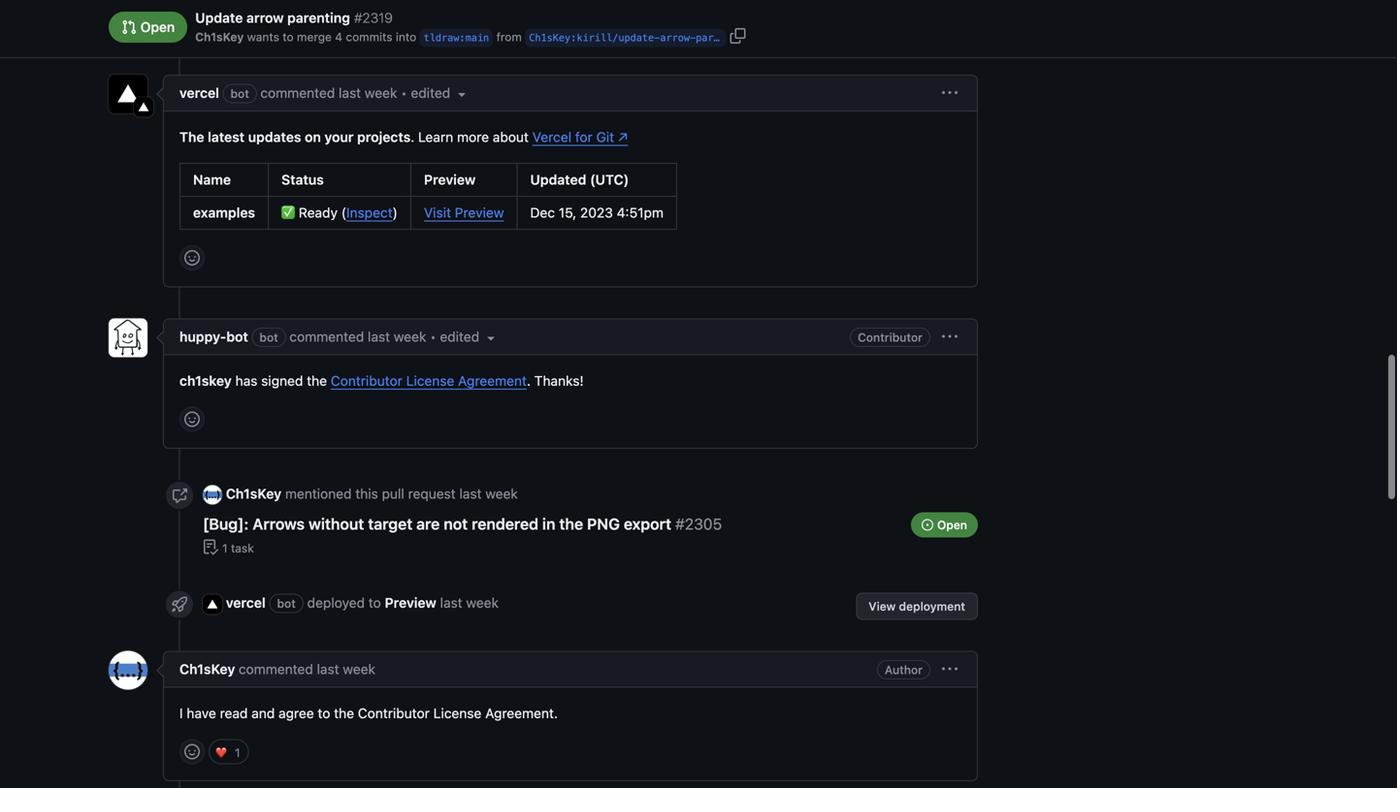 Task type: vqa. For each thing, say whether or not it's contained in the screenshot.
the I
yes



Task type: describe. For each thing, give the bounding box(es) containing it.
bot left merge
[[273, 18, 295, 34]]

last week link right label
[[488, 18, 547, 34]]

vercel for git ↗︎ link
[[532, 129, 628, 145]]

ch1skey commented last week
[[180, 662, 376, 678]]

mentioned
[[285, 486, 352, 502]]

request
[[408, 486, 456, 502]]

dec
[[530, 205, 555, 221]]

show options image for author
[[942, 663, 958, 678]]

vercel
[[532, 129, 572, 145]]

visit preview link
[[424, 205, 504, 221]]

without
[[309, 516, 364, 534]]

kirill/update-
[[577, 32, 660, 44]]

agree
[[279, 706, 314, 722]]

1 vertical spatial huppy-bot
[[180, 329, 248, 345]]

parenting inside 'ch1skey wants to merge 4 commits into tldraw : main from ch1skey : kirill/update-arrow-parenting'
[[696, 32, 750, 44]]

@ch1skey image
[[203, 486, 222, 505]]

last up ch1skey has signed the contributor license agreement . thanks! at the top of the page
[[368, 329, 390, 345]]

last up [bug]: arrows without target are not rendered in the png export #2305
[[459, 486, 482, 502]]

pull
[[382, 486, 404, 502]]

edited for vercel
[[411, 85, 454, 101]]

patch link
[[403, 18, 451, 38]]

1 vertical spatial vercel link
[[226, 596, 266, 612]]

ch1skey for ch1skey mentioned this pull request last week
[[226, 486, 282, 502]]

edited button for vercel
[[411, 83, 470, 103]]

bot left deployed on the left of page
[[277, 598, 296, 611]]

↗︎
[[618, 129, 628, 145]]

week up i have read and agree to the contributor license agreement.
[[343, 662, 376, 678]]

update arrow parenting link
[[195, 8, 350, 28]]

2 : from the left
[[571, 32, 577, 44]]

learn
[[418, 129, 453, 145]]

3 add or remove reactions element from the top
[[180, 740, 205, 765]]

the latest updates on your projects . learn more about vercel for git ↗︎
[[180, 129, 628, 145]]

show options image for contributor
[[942, 329, 958, 345]]

0 horizontal spatial 1
[[222, 542, 228, 556]]

edited button for huppy-bot
[[440, 327, 499, 347]]

2 add or remove reactions image from the top
[[184, 745, 200, 761]]

0 vertical spatial preview
[[424, 172, 476, 188]]

git pull request image
[[121, 20, 137, 35]]

and
[[252, 706, 275, 722]]

last week link up rendered
[[459, 486, 518, 502]]

4:51pm
[[617, 205, 664, 221]]

@huppy bot image
[[109, 319, 148, 358]]

ch1skey
[[180, 373, 232, 389]]

examples
[[193, 205, 255, 221]]

1 horizontal spatial .
[[527, 373, 531, 389]]

1 task
[[222, 542, 254, 556]]

2023
[[580, 205, 613, 221]]

4
[[335, 30, 343, 44]]

ch1skey link for wants to merge
[[195, 28, 244, 46]]

not
[[444, 516, 468, 534]]

read
[[220, 706, 248, 722]]

1 show options image from the top
[[942, 85, 958, 101]]

0 vertical spatial contributor
[[858, 331, 923, 344]]

projects
[[357, 129, 411, 145]]

arrows
[[253, 516, 305, 534]]

0 horizontal spatial vercel link
[[180, 85, 219, 101]]

0 horizontal spatial .
[[411, 129, 415, 145]]

the right in
[[559, 516, 583, 534]]

into
[[396, 30, 417, 44]]

has
[[235, 373, 258, 389]]

in
[[542, 516, 556, 534]]

last week link right the preview link
[[440, 594, 499, 614]]

week right the preview link
[[466, 596, 499, 612]]

0 vertical spatial license
[[406, 373, 455, 389]]

the inside bot added   the patch
[[380, 18, 400, 34]]

ready
[[299, 205, 338, 221]]

2 vertical spatial commented
[[239, 662, 313, 678]]

i have read and agree to the contributor license agreement.
[[180, 706, 558, 722]]

last week link up ch1skey has signed the contributor license agreement . thanks! at the top of the page
[[368, 329, 426, 345]]

0 vertical spatial to
[[283, 30, 294, 44]]

1 vertical spatial preview
[[455, 205, 504, 221]]

contributor license agreement link
[[331, 373, 527, 389]]

patch
[[411, 21, 443, 35]]

agreement.
[[485, 706, 558, 722]]

label
[[455, 18, 484, 34]]

update
[[195, 10, 243, 26]]

view deployment
[[869, 600, 966, 614]]

png
[[587, 516, 620, 534]]

ch1skey wants to merge 4 commits into tldraw : main from ch1skey : kirill/update-arrow-parenting
[[195, 30, 750, 44]]

added
[[336, 18, 376, 34]]

updated
[[530, 172, 587, 188]]

have
[[187, 706, 216, 722]]

#2305
[[675, 516, 722, 534]]

commented for vercel
[[260, 85, 335, 101]]

week up projects
[[365, 85, 397, 101]]

ch1skey mentioned this pull request last week
[[226, 486, 518, 502]]

preview link
[[385, 596, 437, 612]]

the right agree
[[334, 706, 354, 722]]

signed
[[261, 373, 303, 389]]

add or remove reactions element for show options icon associated with contributor
[[180, 407, 205, 432]]

the right signed
[[307, 373, 327, 389]]

last up your
[[339, 85, 361, 101]]

)
[[393, 205, 398, 221]]

commented last week for vercel
[[260, 85, 397, 101]]

arrow
[[246, 10, 284, 26]]

(utc)
[[590, 172, 629, 188]]

wants
[[247, 30, 279, 44]]

[bug]: arrows without target are not rendered in the png export #2305
[[203, 516, 722, 534]]

(
[[341, 205, 346, 221]]

dec 15, 2023 4:51pm
[[530, 205, 664, 221]]

rendered
[[472, 516, 539, 534]]

[bug]:
[[203, 516, 249, 534]]

triangle down image for vercel
[[454, 87, 470, 102]]

on
[[305, 129, 321, 145]]

1 vertical spatial contributor
[[331, 373, 403, 389]]

checklist image
[[203, 540, 218, 556]]

• for vercel
[[401, 85, 407, 101]]

last week link up projects
[[339, 85, 397, 101]]

open for git pull request "icon"
[[137, 19, 175, 35]]

1 horizontal spatial to
[[318, 706, 330, 722]]

git
[[596, 129, 614, 145]]

update arrow parenting #2319
[[195, 10, 393, 26]]



Task type: locate. For each thing, give the bounding box(es) containing it.
0 vertical spatial open
[[137, 19, 175, 35]]

2 vertical spatial contributor
[[358, 706, 430, 722]]

• for huppy-bot
[[430, 329, 436, 345]]

commented up and
[[239, 662, 313, 678]]

deployed to preview last week
[[307, 596, 499, 612]]

@vercel image
[[109, 75, 148, 113], [203, 595, 222, 615]]

add or remove reactions element down ch1skey
[[180, 407, 205, 432]]

1 vertical spatial ch1skey link
[[226, 486, 282, 502]]

vercel down task
[[226, 596, 266, 612]]

2 vertical spatial preview
[[385, 596, 437, 612]]

ch1skey for ch1skey commented last week
[[180, 662, 235, 678]]

1 vertical spatial •
[[430, 329, 436, 345]]

edited button up agreement
[[440, 327, 499, 347]]

0 vertical spatial add or remove reactions image
[[184, 250, 200, 266]]

view deployment link
[[856, 594, 978, 621]]

to left the preview link
[[369, 596, 381, 612]]

1 vertical spatial edited
[[440, 329, 483, 345]]

0 vertical spatial commented
[[260, 85, 335, 101]]

visit
[[424, 205, 451, 221]]

1 add or remove reactions element from the top
[[180, 245, 205, 271]]

week
[[514, 18, 547, 34], [365, 85, 397, 101], [394, 329, 426, 345], [485, 486, 518, 502], [466, 596, 499, 612], [343, 662, 376, 678]]

main
[[465, 32, 489, 44]]

copy image
[[730, 28, 746, 44]]

@ch1skey image
[[109, 652, 148, 691]]

0 vertical spatial commented last week
[[260, 85, 397, 101]]

this
[[355, 486, 378, 502]]

license left agreement.
[[433, 706, 482, 722]]

commits
[[346, 30, 393, 44]]

commented up on
[[260, 85, 335, 101]]

0 horizontal spatial open
[[137, 19, 175, 35]]

table
[[180, 163, 677, 230]]

contributor
[[858, 331, 923, 344], [331, 373, 403, 389], [358, 706, 430, 722]]

edited
[[411, 85, 454, 101], [440, 329, 483, 345]]

huppy-bot link
[[226, 18, 295, 34], [180, 329, 248, 345]]

cross reference image
[[172, 488, 187, 504]]

ch1skey link for commented
[[180, 662, 235, 678]]

1 right ❤️
[[235, 747, 240, 761]]

1 vertical spatial show options image
[[942, 329, 958, 345]]

15,
[[559, 205, 577, 221]]

triangle down image up agreement
[[483, 331, 499, 346]]

✅
[[281, 205, 295, 221]]

1
[[222, 542, 228, 556], [235, 747, 240, 761]]

1 vertical spatial edited button
[[440, 327, 499, 347]]

ch1skey has signed the contributor license agreement . thanks!
[[180, 373, 584, 389]]

1 vertical spatial commented
[[290, 329, 364, 345]]

1 horizontal spatial 1
[[235, 747, 240, 761]]

0 horizontal spatial vercel
[[180, 85, 219, 101]]

1 vertical spatial add or remove reactions element
[[180, 407, 205, 432]]

0 vertical spatial triangle down image
[[454, 87, 470, 102]]

3 show options image from the top
[[942, 663, 958, 678]]

bot up latest on the top of page
[[230, 87, 249, 100]]

parenting
[[287, 10, 350, 26], [696, 32, 750, 44]]

author
[[885, 664, 923, 678]]

2 vertical spatial add or remove reactions element
[[180, 740, 205, 765]]

add or remove reactions image down examples
[[184, 250, 200, 266]]

ch1skey right from
[[529, 32, 571, 44]]

updates
[[248, 129, 301, 145]]

1 right 'checklist' icon
[[222, 542, 228, 556]]

1 vertical spatial license
[[433, 706, 482, 722]]

1 horizontal spatial vercel
[[226, 596, 266, 612]]

1 vertical spatial parenting
[[696, 32, 750, 44]]

edited up learn
[[411, 85, 454, 101]]

triangle down image for huppy-bot
[[483, 331, 499, 346]]

ch1skey
[[195, 30, 244, 44], [529, 32, 571, 44], [226, 486, 282, 502], [180, 662, 235, 678]]

bot inside bot added   the patch
[[306, 20, 325, 34]]

0 horizontal spatial parenting
[[287, 10, 350, 26]]

rocket image
[[172, 598, 187, 613]]

add or remove reactions image left ❤️
[[184, 745, 200, 761]]

last week link up i have read and agree to the contributor license agreement.
[[317, 662, 376, 678]]

commented last week for huppy-bot
[[290, 329, 426, 345]]

•
[[401, 85, 407, 101], [430, 329, 436, 345]]

✅ ready ( inspect )
[[281, 205, 398, 221]]

.
[[411, 129, 415, 145], [527, 373, 531, 389]]

1 horizontal spatial open
[[937, 519, 968, 533]]

0 vertical spatial huppy-bot link
[[226, 18, 295, 34]]

1 inside '❤️ 1'
[[235, 747, 240, 761]]

0 horizontal spatial to
[[283, 30, 294, 44]]

latest
[[208, 129, 245, 145]]

. left learn
[[411, 129, 415, 145]]

2 vertical spatial show options image
[[942, 663, 958, 678]]

the
[[380, 18, 400, 34], [307, 373, 327, 389], [559, 516, 583, 534], [334, 706, 354, 722]]

triangle down image
[[454, 87, 470, 102], [483, 331, 499, 346]]

huppy- up ch1skey
[[180, 329, 226, 345]]

status
[[281, 172, 324, 188]]

commented up signed
[[290, 329, 364, 345]]

thanks!
[[534, 373, 584, 389]]

1 : from the left
[[459, 32, 465, 44]]

commented last week up ch1skey has signed the contributor license agreement . thanks! at the top of the page
[[290, 329, 426, 345]]

1 vertical spatial to
[[369, 596, 381, 612]]

last
[[488, 18, 510, 34], [339, 85, 361, 101], [368, 329, 390, 345], [459, 486, 482, 502], [440, 596, 463, 612], [317, 662, 339, 678]]

license left agreement
[[406, 373, 455, 389]]

vercel
[[180, 85, 219, 101], [226, 596, 266, 612]]

0 vertical spatial add or remove reactions element
[[180, 245, 205, 271]]

commented
[[260, 85, 335, 101], [290, 329, 364, 345], [239, 662, 313, 678]]

tldraw
[[424, 32, 459, 44]]

task
[[231, 542, 254, 556]]

1 horizontal spatial vercel link
[[226, 596, 266, 612]]

1 vertical spatial commented last week
[[290, 329, 426, 345]]

bot left 4
[[306, 20, 325, 34]]

2 vertical spatial to
[[318, 706, 330, 722]]

view
[[869, 600, 896, 614]]

0 horizontal spatial triangle down image
[[454, 87, 470, 102]]

ch1skey down "update"
[[195, 30, 244, 44]]

are
[[416, 516, 440, 534]]

0 horizontal spatial •
[[401, 85, 407, 101]]

issue opened image
[[922, 520, 934, 532]]

last week link
[[488, 18, 547, 34], [339, 85, 397, 101], [368, 329, 426, 345], [459, 486, 518, 502], [440, 594, 499, 614], [317, 662, 376, 678]]

about
[[493, 129, 529, 145]]

your
[[325, 129, 354, 145]]

last right the preview link
[[440, 596, 463, 612]]

huppy- right @huppy bot icon
[[226, 18, 273, 34]]

ch1skey link up have
[[180, 662, 235, 678]]

commented last week up your
[[260, 85, 397, 101]]

inspect
[[346, 205, 393, 221]]

1 add or remove reactions image from the top
[[184, 250, 200, 266]]

bot
[[273, 18, 295, 34], [306, 20, 325, 34], [230, 87, 249, 100], [226, 329, 248, 345], [260, 331, 278, 344], [277, 598, 296, 611]]

2 show options image from the top
[[942, 329, 958, 345]]

add or remove reactions image
[[184, 250, 200, 266], [184, 745, 200, 761]]

vercel up the the at the top left of the page
[[180, 85, 219, 101]]

1 vertical spatial triangle down image
[[483, 331, 499, 346]]

0 vertical spatial 1
[[222, 542, 228, 556]]

2 horizontal spatial to
[[369, 596, 381, 612]]

name
[[193, 172, 231, 188]]

1 horizontal spatial •
[[430, 329, 436, 345]]

bot up has
[[226, 329, 248, 345]]

for
[[575, 129, 593, 145]]

from
[[496, 30, 522, 44]]

0 vertical spatial @vercel image
[[109, 75, 148, 113]]

0 vertical spatial huppy-bot
[[226, 18, 295, 34]]

merge
[[297, 30, 332, 44]]

#2319
[[354, 10, 393, 26]]

1 horizontal spatial @vercel image
[[203, 595, 222, 615]]

1 horizontal spatial triangle down image
[[483, 331, 499, 346]]

to down update arrow parenting #2319
[[283, 30, 294, 44]]

2 vertical spatial ch1skey link
[[180, 662, 235, 678]]

ch1skey up arrows
[[226, 486, 282, 502]]

@vercel image down git pull request "icon"
[[109, 75, 148, 113]]

preview right deployed on the left of page
[[385, 596, 437, 612]]

@vercel image right rocket icon
[[203, 595, 222, 615]]

ch1skey inside 'ch1skey wants to merge 4 commits into tldraw : main from ch1skey : kirill/update-arrow-parenting'
[[529, 32, 571, 44]]

open for issue opened icon
[[937, 519, 968, 533]]

1 horizontal spatial parenting
[[696, 32, 750, 44]]

add or remove reactions element left ❤️
[[180, 740, 205, 765]]

0 horizontal spatial @vercel image
[[109, 75, 148, 113]]

preview up 'visit'
[[424, 172, 476, 188]]

• up contributor license agreement link
[[430, 329, 436, 345]]

0 vertical spatial parenting
[[287, 10, 350, 26]]

to
[[283, 30, 294, 44], [369, 596, 381, 612], [318, 706, 330, 722]]

last right label
[[488, 18, 510, 34]]

1 vertical spatial .
[[527, 373, 531, 389]]

deployment
[[899, 600, 966, 614]]

bot up signed
[[260, 331, 278, 344]]

preview right 'visit'
[[455, 205, 504, 221]]

inspect link
[[346, 205, 393, 221]]

1 horizontal spatial :
[[571, 32, 577, 44]]

the right added
[[380, 18, 400, 34]]

• up the latest updates on your projects . learn more about vercel for git ↗︎ in the top left of the page
[[401, 85, 407, 101]]

week right main
[[514, 18, 547, 34]]

vercel for the bottom vercel link
[[226, 596, 266, 612]]

0 vertical spatial edited button
[[411, 83, 470, 103]]

show options image
[[942, 85, 958, 101], [942, 329, 958, 345], [942, 663, 958, 678]]

ch1skey link up arrows
[[226, 486, 282, 502]]

1 vertical spatial vercel
[[226, 596, 266, 612]]

0 vertical spatial ch1skey link
[[195, 28, 244, 46]]

1 vertical spatial 1
[[235, 747, 240, 761]]

huppy- for the top huppy-bot link
[[226, 18, 273, 34]]

1 vertical spatial open
[[937, 519, 968, 533]]

0 vertical spatial •
[[401, 85, 407, 101]]

export
[[624, 516, 672, 534]]

2 add or remove reactions element from the top
[[180, 407, 205, 432]]

0 vertical spatial .
[[411, 129, 415, 145]]

1 vertical spatial @vercel image
[[203, 595, 222, 615]]

edited button up learn
[[411, 83, 470, 103]]

deployed
[[307, 596, 365, 612]]

0 vertical spatial vercel
[[180, 85, 219, 101]]

week up contributor license agreement link
[[394, 329, 426, 345]]

ch1skey up have
[[180, 662, 235, 678]]

add or remove reactions element down examples
[[180, 245, 205, 271]]

the
[[180, 129, 204, 145]]

: right from
[[571, 32, 577, 44]]

deployed link
[[307, 596, 365, 612]]

bot added   the patch
[[306, 18, 443, 35]]

agreement
[[458, 373, 527, 389]]

❤️ 1
[[215, 746, 240, 762]]

updated (utc)
[[530, 172, 629, 188]]

i
[[180, 706, 183, 722]]

vercel link up the the at the top left of the page
[[180, 85, 219, 101]]

tag image
[[172, 20, 187, 36]]

label last week
[[455, 18, 547, 34]]

0 vertical spatial vercel link
[[180, 85, 219, 101]]

add or remove reactions image
[[184, 412, 200, 427]]

edited button
[[411, 83, 470, 103], [440, 327, 499, 347]]

commented for huppy-bot
[[290, 329, 364, 345]]

0 vertical spatial edited
[[411, 85, 454, 101]]

commented last week
[[260, 85, 397, 101], [290, 329, 426, 345]]

0 vertical spatial huppy-
[[226, 18, 273, 34]]

more
[[457, 129, 489, 145]]

. left the thanks! at top
[[527, 373, 531, 389]]

edited up agreement
[[440, 329, 483, 345]]

: right patch
[[459, 32, 465, 44]]

huppy-
[[226, 18, 273, 34], [180, 329, 226, 345]]

huppy- for the bottommost huppy-bot link
[[180, 329, 226, 345]]

table containing name
[[180, 163, 677, 230]]

week up rendered
[[485, 486, 518, 502]]

ch1skey link down "update"
[[195, 28, 244, 46]]

last up i have read and agree to the contributor license agreement.
[[317, 662, 339, 678]]

vercel image
[[134, 98, 153, 117]]

edited for huppy-bot
[[440, 329, 483, 345]]

ch1skey for ch1skey wants to merge 4 commits into tldraw : main from ch1skey : kirill/update-arrow-parenting
[[195, 30, 244, 44]]

❤️
[[215, 746, 227, 762]]

vercel link down task
[[226, 596, 266, 612]]

0 horizontal spatial :
[[459, 32, 465, 44]]

vercel for the left vercel link
[[180, 85, 219, 101]]

1 vertical spatial huppy-
[[180, 329, 226, 345]]

ch1skey link
[[195, 28, 244, 46], [226, 486, 282, 502], [180, 662, 235, 678]]

add or remove reactions element for 1st show options icon from the top of the page
[[180, 245, 205, 271]]

add or remove reactions element
[[180, 245, 205, 271], [180, 407, 205, 432], [180, 740, 205, 765]]

open right issue opened icon
[[937, 519, 968, 533]]

vercel link
[[180, 85, 219, 101], [226, 596, 266, 612]]

license
[[406, 373, 455, 389], [433, 706, 482, 722]]

target
[[368, 516, 413, 534]]

0 vertical spatial show options image
[[942, 85, 958, 101]]

triangle down image up more
[[454, 87, 470, 102]]

visit preview
[[424, 205, 504, 221]]

open left @huppy bot icon
[[137, 19, 175, 35]]

to right agree
[[318, 706, 330, 722]]

1 vertical spatial add or remove reactions image
[[184, 745, 200, 761]]

@huppy bot image
[[203, 18, 222, 38]]

1 vertical spatial huppy-bot link
[[180, 329, 248, 345]]



